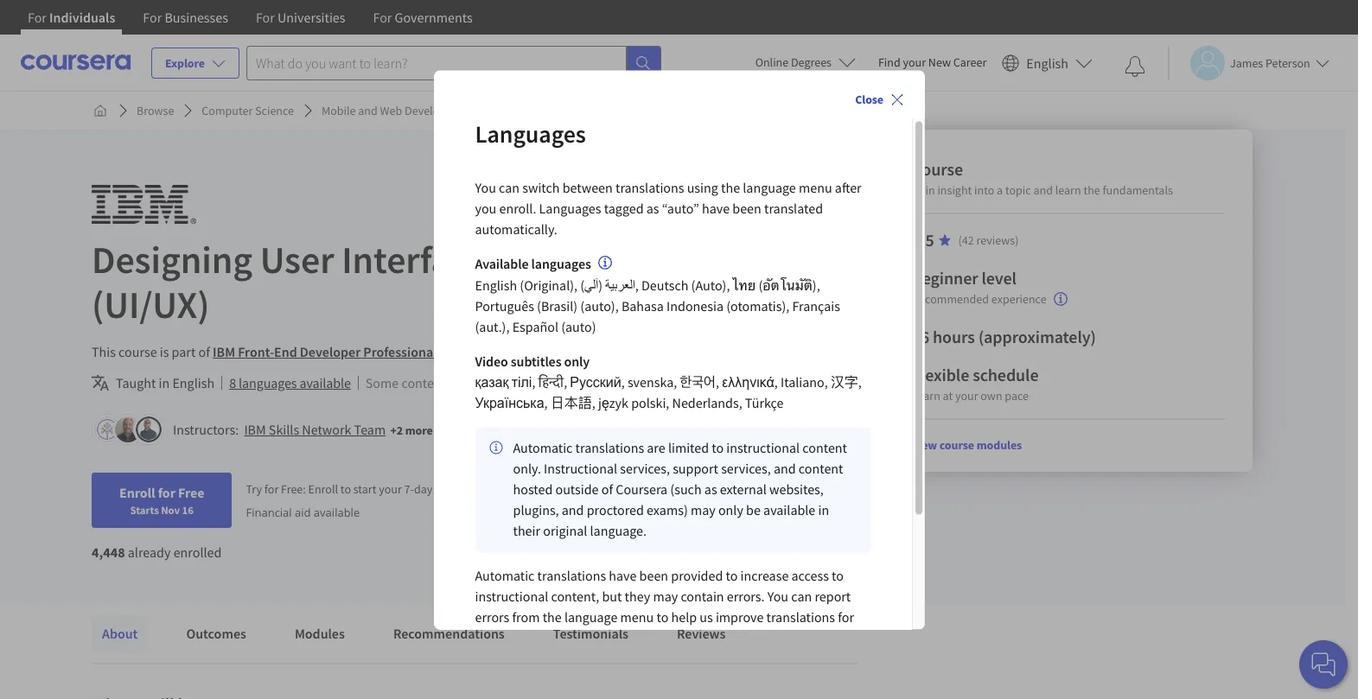 Task type: describe. For each thing, give the bounding box(es) containing it.
enroll inside enroll for free starts nov 16
[[119, 484, 155, 502]]

find your new career
[[879, 54, 987, 70]]

all
[[475, 630, 489, 647]]

automatic translations have been provided to increase access to instructional content, but they may contain errors. you can report errors from the language menu to help us improve translations for all coursera learners.
[[475, 568, 854, 647]]

own
[[981, 388, 1003, 404]]

automatic for automatic translations have been provided to increase access to instructional content, but they may contain errors. you can report errors from the language menu to help us improve translations for all coursera learners.
[[475, 568, 535, 585]]

english button
[[996, 35, 1100, 91]]

individuals
[[49, 9, 115, 26]]

original
[[543, 523, 587, 540]]

recommendations
[[393, 625, 505, 643]]

available inside automatic translations are limited to instructional content only. instructional services, support services, and content hosted outside of coursera (such as external websites, plugins, and proctored exams) may only be available in their original language.
[[764, 502, 816, 519]]

hosted
[[513, 481, 553, 499]]

language.
[[590, 523, 647, 540]]

topic
[[1006, 182, 1032, 198]]

türkçe
[[745, 395, 784, 412]]

your inside flexible schedule learn at your own pace
[[956, 388, 979, 404]]

chat with us image
[[1310, 651, 1338, 679]]

for inside automatic translations have been provided to increase access to instructional content, but they may contain errors. you can report errors from the language menu to help us improve translations for all coursera learners.
[[838, 609, 854, 627]]

svenska,
[[628, 374, 677, 391]]

4.5
[[913, 229, 935, 251]]

been inside you can switch between translations using the language menu after you enroll. languages tagged as "auto" have been translated automatically.
[[733, 200, 762, 217]]

(otomatis),
[[727, 298, 790, 315]]

"auto"
[[662, 200, 699, 217]]

1 horizontal spatial your
[[903, 54, 926, 70]]

errors.
[[727, 589, 765, 606]]

only.
[[513, 461, 541, 478]]

nederlands,
[[672, 395, 743, 412]]

try
[[246, 482, 262, 497]]

16 inside enroll for free starts nov 16
[[182, 503, 194, 517]]

translations inside automatic translations are limited to instructional content only. instructional services, support services, and content hosted outside of coursera (such as external websites, plugins, and proctored exams) may only be available in their original language.
[[576, 440, 644, 457]]

the inside automatic translations have been provided to increase access to instructional content, but they may contain errors. you can report errors from the language menu to help us improve translations for all coursera learners.
[[543, 609, 562, 627]]

+2
[[390, 423, 403, 438]]

course for view
[[940, 438, 975, 453]]

starts
[[130, 503, 159, 517]]

and inside course gain insight into a topic and learn the fundamentals
[[1034, 182, 1054, 198]]

for businesses
[[143, 9, 228, 26]]

may inside automatic translations have been provided to increase access to instructional content, but they may contain errors. you can report errors from the language menu to help us improve translations for all coursera learners.
[[653, 589, 678, 606]]

the inside course gain insight into a topic and learn the fundamentals
[[1084, 182, 1101, 198]]

enroll for free starts nov 16
[[119, 484, 204, 517]]

translations inside you can switch between translations using the language menu after you enroll. languages tagged as "auto" have been translated automatically.
[[616, 179, 684, 196]]

(42 reviews)
[[959, 233, 1020, 248]]

8 languages available button
[[229, 373, 351, 393]]

language inside you can switch between translations using the language menu after you enroll. languages tagged as "auto" have been translated automatically.
[[743, 179, 796, 196]]

businesses
[[165, 9, 228, 26]]

provided
[[671, 568, 723, 585]]

2 services, from the left
[[721, 461, 771, 478]]

errors
[[475, 609, 510, 627]]

and inside designing user interfaces and experiences (ui/ux)
[[510, 236, 573, 284]]

for governments
[[373, 9, 473, 26]]

report
[[815, 589, 851, 606]]

switch
[[523, 179, 560, 196]]

0 horizontal spatial translated
[[516, 374, 575, 392]]

interfaces
[[342, 236, 503, 284]]

computer science link
[[195, 95, 301, 126]]

1 horizontal spatial ibm
[[244, 421, 266, 438]]

4,448 already enrolled
[[92, 544, 222, 561]]

indonesia
[[667, 298, 724, 315]]

instructional inside automatic translations are limited to instructional content only. instructional services, support services, and content hosted outside of coursera (such as external websites, plugins, and proctored exams) may only be available in their original language.
[[727, 440, 800, 457]]

for universities
[[256, 9, 346, 26]]

can inside you can switch between translations using the language menu after you enroll. languages tagged as "auto" have been translated automatically.
[[499, 179, 520, 196]]

find
[[879, 54, 901, 70]]

available inside 'button'
[[300, 374, 351, 392]]

ibm image
[[92, 185, 196, 224]]

websites,
[[770, 481, 824, 499]]

and down outside
[[562, 502, 584, 519]]

they
[[625, 589, 651, 606]]

available languages
[[475, 255, 591, 272]]

video subtitles only қазақ тілі, हिन्दी, русский, svenska, 한국어, ελληνικά, italiano, 汉字, українська, 日本語, język polski, nederlands, türkçe
[[475, 353, 862, 412]]

українська,
[[475, 395, 548, 412]]

outside
[[556, 481, 599, 499]]

automatically.
[[475, 220, 558, 238]]

development
[[405, 103, 473, 118]]

english (original), العربية (آلي), deutsch (auto), ไทย (อัตโนมัติ), português (brasil) (auto), bahasa indonesia (otomatis), français (aut.), español (auto)
[[475, 277, 840, 336]]

be inside automatic translations are limited to instructional content only. instructional services, support services, and content hosted outside of coursera (such as external websites, plugins, and proctored exams) may only be available in their original language.
[[746, 502, 761, 519]]

for for businesses
[[143, 9, 162, 26]]

network
[[302, 421, 351, 438]]

español
[[513, 319, 559, 336]]

0 vertical spatial content
[[402, 374, 446, 392]]

this course is part of ibm front-end developer professional certificate
[[92, 343, 502, 361]]

external
[[720, 481, 767, 499]]

the inside you can switch between translations using the language menu after you enroll. languages tagged as "auto" have been translated automatically.
[[721, 179, 740, 196]]

0 horizontal spatial may
[[449, 374, 474, 392]]

menu inside you can switch between translations using the language menu after you enroll. languages tagged as "auto" have been translated automatically.
[[799, 179, 832, 196]]

한국어,
[[680, 374, 719, 391]]

automatic translations are limited to instructional content only. instructional services, support services, and content hosted outside of coursera (such as external websites, plugins, and proctored exams) may only be available in their original language. element
[[475, 428, 870, 552]]

course
[[913, 158, 964, 180]]

more information on translated content image
[[598, 257, 612, 270]]

7-
[[404, 482, 414, 497]]

universities
[[278, 9, 346, 26]]

0 vertical spatial be
[[499, 374, 514, 392]]

enrolled
[[174, 544, 222, 561]]

instructional
[[544, 461, 618, 478]]

(original),
[[520, 277, 578, 295]]

available
[[475, 255, 529, 272]]

ไทย
[[733, 277, 756, 295]]

experience
[[992, 292, 1047, 307]]

but
[[602, 589, 622, 606]]

free
[[489, 482, 509, 497]]

0 vertical spatial in
[[159, 374, 170, 392]]

full
[[435, 482, 451, 497]]

instructors:
[[173, 421, 239, 438]]

web
[[380, 103, 402, 118]]

русский,
[[570, 374, 625, 391]]

computer science
[[202, 103, 294, 118]]

browse
[[137, 103, 174, 118]]

ibm skills network team image
[[94, 417, 120, 443]]

language inside automatic translations have been provided to increase access to instructional content, but they may contain errors. you can report errors from the language menu to help us improve translations for all coursera learners.
[[565, 609, 618, 627]]

for for try
[[264, 482, 279, 497]]

free
[[178, 484, 204, 502]]

język
[[598, 395, 629, 412]]

developer
[[300, 343, 361, 361]]

1 horizontal spatial 16
[[913, 326, 930, 348]]

and left web
[[358, 103, 378, 118]]

日本語,
[[551, 395, 596, 412]]

tagged
[[604, 200, 644, 217]]

free:
[[281, 482, 306, 497]]

access inside try for free: enroll to start your 7-day full access free trial financial aid available
[[454, 482, 487, 497]]

português
[[475, 298, 534, 315]]

us
[[700, 609, 713, 627]]

improve
[[716, 609, 764, 627]]

(approximately)
[[979, 326, 1097, 348]]

тілі,
[[512, 374, 536, 391]]



Task type: vqa. For each thing, say whether or not it's contained in the screenshot.
•
no



Task type: locate. For each thing, give the bounding box(es) containing it.
insight
[[938, 182, 973, 198]]

1 horizontal spatial language
[[743, 179, 796, 196]]

coursera
[[616, 481, 668, 499], [492, 630, 544, 647]]

0 horizontal spatial language
[[565, 609, 618, 627]]

coursera down from
[[492, 630, 544, 647]]

0 horizontal spatial 16
[[182, 503, 194, 517]]

0 vertical spatial english
[[1027, 54, 1069, 71]]

1 vertical spatial of
[[602, 481, 613, 499]]

for down report
[[838, 609, 854, 627]]

of up 'proctored'
[[602, 481, 613, 499]]

to up report
[[832, 568, 844, 585]]

course right view in the bottom of the page
[[940, 438, 975, 453]]

only inside video subtitles only қазақ тілі, हिन्दी, русский, svenska, 한국어, ελληνικά, italiano, 汉字, українська, 日本語, język polski, nederlands, türkçe
[[564, 353, 590, 371]]

designing
[[92, 236, 252, 284]]

for for governments
[[373, 9, 392, 26]]

ibm skills network team link
[[244, 421, 386, 438]]

and up (brasil) at the left top of the page
[[510, 236, 573, 284]]

for inside try for free: enroll to start your 7-day full access free trial financial aid available
[[264, 482, 279, 497]]

have up the but
[[609, 568, 637, 585]]

nov
[[161, 503, 180, 517]]

contain
[[681, 589, 724, 606]]

français
[[793, 298, 840, 315]]

1 horizontal spatial translated
[[764, 200, 823, 217]]

қазақ
[[475, 374, 509, 391]]

muhammad yahya image
[[136, 417, 162, 443]]

corey leong image
[[115, 417, 141, 443]]

1 horizontal spatial course
[[940, 438, 975, 453]]

your left 7-
[[379, 482, 402, 497]]

1 horizontal spatial enroll
[[308, 482, 338, 497]]

only down the external
[[719, 502, 744, 519]]

your inside try for free: enroll to start your 7-day full access free trial financial aid available
[[379, 482, 402, 497]]

the right learn
[[1084, 182, 1101, 198]]

automatic inside automatic translations have been provided to increase access to instructional content, but they may contain errors. you can report errors from the language menu to help us improve translations for all coursera learners.
[[475, 568, 535, 585]]

a
[[998, 182, 1004, 198]]

1 horizontal spatial services,
[[721, 461, 771, 478]]

show notifications image
[[1125, 56, 1146, 77]]

modules
[[977, 438, 1023, 453]]

4,448
[[92, 544, 125, 561]]

0 vertical spatial language
[[743, 179, 796, 196]]

for left governments on the top left of the page
[[373, 9, 392, 26]]

coursera inside automatic translations are limited to instructional content only. instructional services, support services, and content hosted outside of coursera (such as external websites, plugins, and proctored exams) may only be available in their original language.
[[616, 481, 668, 499]]

financial
[[246, 505, 292, 521]]

1 horizontal spatial the
[[721, 179, 740, 196]]

1 horizontal spatial you
[[768, 589, 789, 606]]

automatic inside automatic translations are limited to instructional content only. instructional services, support services, and content hosted outside of coursera (such as external websites, plugins, and proctored exams) may only be available in their original language.
[[513, 440, 573, 457]]

to right limited
[[712, 440, 724, 457]]

1 horizontal spatial languages
[[531, 255, 591, 272]]

0 vertical spatial ibm
[[213, 343, 235, 361]]

2 for from the left
[[143, 9, 162, 26]]

english
[[1027, 54, 1069, 71], [475, 277, 517, 295], [172, 374, 215, 392]]

for left individuals
[[28, 9, 47, 26]]

0 horizontal spatial menu
[[621, 609, 654, 627]]

as inside you can switch between translations using the language menu after you enroll. languages tagged as "auto" have been translated automatically.
[[647, 200, 659, 217]]

languages inside you can switch between translations using the language menu after you enroll. languages tagged as "auto" have been translated automatically.
[[539, 200, 601, 217]]

limited
[[668, 440, 709, 457]]

0 vertical spatial only
[[564, 353, 590, 371]]

their
[[513, 523, 541, 540]]

coursera image
[[21, 49, 131, 76]]

2 horizontal spatial english
[[1027, 54, 1069, 71]]

mobile and web development
[[322, 103, 473, 118]]

for left universities
[[256, 9, 275, 26]]

to
[[712, 440, 724, 457], [341, 482, 351, 497], [726, 568, 738, 585], [832, 568, 844, 585], [657, 609, 669, 627]]

you up you
[[475, 179, 496, 196]]

1 horizontal spatial coursera
[[616, 481, 668, 499]]

to inside automatic translations are limited to instructional content only. instructional services, support services, and content hosted outside of coursera (such as external websites, plugins, and proctored exams) may only be available in their original language.
[[712, 440, 724, 457]]

translations down report
[[767, 609, 835, 627]]

as inside automatic translations are limited to instructional content only. instructional services, support services, and content hosted outside of coursera (such as external websites, plugins, and proctored exams) may only be available in their original language.
[[705, 481, 717, 499]]

available inside try for free: enroll to start your 7-day full access free trial financial aid available
[[314, 505, 360, 521]]

languages up switch
[[475, 118, 586, 150]]

user
[[260, 236, 334, 284]]

for for individuals
[[28, 9, 47, 26]]

1 vertical spatial translated
[[516, 374, 575, 392]]

0 vertical spatial languages
[[475, 118, 586, 150]]

ibm left front-
[[213, 343, 235, 361]]

outcomes link
[[176, 615, 257, 653]]

0 horizontal spatial of
[[198, 343, 210, 361]]

1 vertical spatial may
[[691, 502, 716, 519]]

0 vertical spatial languages
[[531, 255, 591, 272]]

0 vertical spatial 16
[[913, 326, 930, 348]]

0 horizontal spatial been
[[640, 568, 669, 585]]

trial
[[511, 482, 532, 497]]

be down the external
[[746, 502, 761, 519]]

english inside english (original), العربية (آلي), deutsch (auto), ไทย (อัตโนมัติ), português (brasil) (auto), bahasa indonesia (otomatis), français (aut.), español (auto)
[[475, 277, 517, 295]]

not
[[477, 374, 496, 392]]

1 horizontal spatial of
[[602, 481, 613, 499]]

have
[[702, 200, 730, 217], [609, 568, 637, 585]]

0 horizontal spatial languages
[[239, 374, 297, 392]]

available down developer on the left of the page
[[300, 374, 351, 392]]

in down websites,
[[819, 502, 830, 519]]

2 vertical spatial content
[[799, 461, 844, 478]]

automatic
[[513, 440, 573, 457], [475, 568, 535, 585]]

computer
[[202, 103, 253, 118]]

language down content,
[[565, 609, 618, 627]]

instructors: ibm skills network team +2 more
[[173, 421, 433, 438]]

enroll right free:
[[308, 482, 338, 497]]

0 vertical spatial menu
[[799, 179, 832, 196]]

1 vertical spatial in
[[819, 502, 830, 519]]

1 vertical spatial content
[[803, 440, 848, 457]]

0 horizontal spatial can
[[499, 179, 520, 196]]

1 vertical spatial you
[[768, 589, 789, 606]]

services,
[[620, 461, 670, 478], [721, 461, 771, 478]]

have down using
[[702, 200, 730, 217]]

汉字,
[[831, 374, 862, 391]]

polski,
[[631, 395, 670, 412]]

0 vertical spatial of
[[198, 343, 210, 361]]

have inside you can switch between translations using the language menu after you enroll. languages tagged as "auto" have been translated automatically.
[[702, 200, 730, 217]]

you
[[475, 200, 497, 217]]

2 horizontal spatial the
[[1084, 182, 1101, 198]]

enroll up starts
[[119, 484, 155, 502]]

close button
[[848, 84, 911, 115]]

translations up instructional
[[576, 440, 644, 457]]

been up they
[[640, 568, 669, 585]]

translations up content,
[[538, 568, 606, 585]]

(aut.),
[[475, 319, 510, 336]]

0 vertical spatial as
[[647, 200, 659, 217]]

can up enroll.
[[499, 179, 520, 196]]

2 horizontal spatial for
[[838, 609, 854, 627]]

for right try
[[264, 482, 279, 497]]

0 horizontal spatial you
[[475, 179, 496, 196]]

languages up (original),
[[531, 255, 591, 272]]

1 services, from the left
[[620, 461, 670, 478]]

and up websites,
[[774, 461, 796, 478]]

as right (such
[[705, 481, 717, 499]]

for up nov
[[158, 484, 175, 502]]

16 right nov
[[182, 503, 194, 517]]

science
[[255, 103, 294, 118]]

been inside automatic translations have been provided to increase access to instructional content, but they may contain errors. you can report errors from the language menu to help us improve translations for all coursera learners.
[[640, 568, 669, 585]]

you inside you can switch between translations using the language menu after you enroll. languages tagged as "auto" have been translated automatically.
[[475, 179, 496, 196]]

instructional inside automatic translations have been provided to increase access to instructional content, but they may contain errors. you can report errors from the language menu to help us improve translations for all coursera learners.
[[475, 589, 549, 606]]

1 horizontal spatial been
[[733, 200, 762, 217]]

0 horizontal spatial only
[[564, 353, 590, 371]]

0 horizontal spatial your
[[379, 482, 402, 497]]

automatic up errors
[[475, 568, 535, 585]]

learn
[[913, 388, 941, 404]]

None search field
[[246, 45, 662, 80]]

gain
[[913, 182, 936, 198]]

view course modules link
[[913, 438, 1023, 453]]

translations up the tagged
[[616, 179, 684, 196]]

support
[[673, 461, 719, 478]]

your right at
[[956, 388, 979, 404]]

english up português
[[475, 277, 517, 295]]

content,
[[551, 589, 600, 606]]

the
[[721, 179, 740, 196], [1084, 182, 1101, 198], [543, 609, 562, 627]]

translations
[[616, 179, 684, 196], [576, 440, 644, 457], [538, 568, 606, 585], [767, 609, 835, 627]]

0 horizontal spatial access
[[454, 482, 487, 497]]

languages for 8
[[239, 374, 297, 392]]

only inside automatic translations are limited to instructional content only. instructional services, support services, and content hosted outside of coursera (such as external websites, plugins, and proctored exams) may only be available in their original language.
[[719, 502, 744, 519]]

part
[[172, 343, 196, 361]]

can inside automatic translations have been provided to increase access to instructional content, but they may contain errors. you can report errors from the language menu to help us improve translations for all coursera learners.
[[792, 589, 812, 606]]

1 horizontal spatial english
[[475, 277, 517, 295]]

recommendations link
[[383, 615, 515, 653]]

1 for from the left
[[28, 9, 47, 26]]

1 vertical spatial english
[[475, 277, 517, 295]]

english for english
[[1027, 54, 1069, 71]]

you can switch between translations using the language menu after you enroll. languages tagged as "auto" have been translated automatically.
[[475, 179, 862, 238]]

automatic up only.
[[513, 440, 573, 457]]

0 horizontal spatial in
[[159, 374, 170, 392]]

1 horizontal spatial have
[[702, 200, 730, 217]]

1 vertical spatial can
[[792, 589, 812, 606]]

can
[[499, 179, 520, 196], [792, 589, 812, 606]]

and right the topic
[[1034, 182, 1054, 198]]

the right from
[[543, 609, 562, 627]]

in right taught
[[159, 374, 170, 392]]

1 horizontal spatial in
[[819, 502, 830, 519]]

flexible schedule learn at your own pace
[[913, 364, 1039, 404]]

in inside automatic translations are limited to instructional content only. instructional services, support services, and content hosted outside of coursera (such as external websites, plugins, and proctored exams) may only be available in their original language.
[[819, 502, 830, 519]]

enroll inside try for free: enroll to start your 7-day full access free trial financial aid available
[[308, 482, 338, 497]]

reviews link
[[667, 615, 736, 653]]

of
[[198, 343, 210, 361], [602, 481, 613, 499]]

ibm left skills
[[244, 421, 266, 438]]

course for this
[[119, 343, 157, 361]]

0 horizontal spatial ibm
[[213, 343, 235, 361]]

1 vertical spatial have
[[609, 568, 637, 585]]

menu left after at the right of page
[[799, 179, 832, 196]]

1 vertical spatial languages
[[539, 200, 601, 217]]

may up help
[[653, 589, 678, 606]]

1 horizontal spatial be
[[746, 502, 761, 519]]

0 horizontal spatial coursera
[[492, 630, 544, 647]]

mobile and web development link
[[315, 95, 480, 126]]

menu inside automatic translations have been provided to increase access to instructional content, but they may contain errors. you can report errors from the language menu to help us improve translations for all coursera learners.
[[621, 609, 654, 627]]

experiences
[[580, 236, 774, 284]]

plugins,
[[513, 502, 559, 519]]

translated inside you can switch between translations using the language menu after you enroll. languages tagged as "auto" have been translated automatically.
[[764, 200, 823, 217]]

16 left 'hours'
[[913, 326, 930, 348]]

governments
[[395, 9, 473, 26]]

may down (such
[[691, 502, 716, 519]]

access right 'full'
[[454, 482, 487, 497]]

1 vertical spatial automatic
[[475, 568, 535, 585]]

access
[[454, 482, 487, 497], [792, 568, 829, 585]]

instructional down türkçe
[[727, 440, 800, 457]]

modules link
[[284, 615, 355, 653]]

you inside automatic translations have been provided to increase access to instructional content, but they may contain errors. you can report errors from the language menu to help us improve translations for all coursera learners.
[[768, 589, 789, 606]]

languages inside dialog
[[531, 255, 591, 272]]

0 horizontal spatial course
[[119, 343, 157, 361]]

for inside enroll for free starts nov 16
[[158, 484, 175, 502]]

1 vertical spatial only
[[719, 502, 744, 519]]

translated up '(อัตโนมัติ),'
[[764, 200, 823, 217]]

1 vertical spatial instructional
[[475, 589, 549, 606]]

certificate
[[440, 343, 502, 361]]

access up report
[[792, 568, 829, 585]]

1 vertical spatial be
[[746, 502, 761, 519]]

2 horizontal spatial may
[[691, 502, 716, 519]]

+2 more button
[[390, 422, 433, 439]]

the right using
[[721, 179, 740, 196]]

0 vertical spatial automatic
[[513, 440, 573, 457]]

menu down they
[[621, 609, 654, 627]]

0 vertical spatial access
[[454, 482, 487, 497]]

english down part
[[172, 374, 215, 392]]

only up 'русский,'
[[564, 353, 590, 371]]

1 vertical spatial your
[[956, 388, 979, 404]]

0 vertical spatial instructional
[[727, 440, 800, 457]]

view course modules
[[913, 438, 1023, 453]]

0 vertical spatial translated
[[764, 200, 823, 217]]

of right part
[[198, 343, 210, 361]]

of inside automatic translations are limited to instructional content only. instructional services, support services, and content hosted outside of coursera (such as external websites, plugins, and proctored exams) may only be available in their original language.
[[602, 481, 613, 499]]

automatic translations are limited to instructional content only. instructional services, support services, and content hosted outside of coursera (such as external websites, plugins, and proctored exams) may only be available in their original language.
[[513, 440, 848, 540]]

0 horizontal spatial english
[[172, 374, 215, 392]]

professional
[[364, 343, 437, 361]]

automatic for automatic translations are limited to instructional content only. instructional services, support services, and content hosted outside of coursera (such as external websites, plugins, and proctored exams) may only be available in their original language.
[[513, 440, 573, 457]]

you down increase
[[768, 589, 789, 606]]

for left businesses
[[143, 9, 162, 26]]

can left report
[[792, 589, 812, 606]]

be right not
[[499, 374, 514, 392]]

access inside automatic translations have been provided to increase access to instructional content, but they may contain errors. you can report errors from the language menu to help us improve translations for all coursera learners.
[[792, 568, 829, 585]]

bahasa
[[622, 298, 664, 315]]

english right career
[[1027, 54, 1069, 71]]

4 for from the left
[[373, 9, 392, 26]]

2 vertical spatial your
[[379, 482, 402, 497]]

0 vertical spatial been
[[733, 200, 762, 217]]

0 vertical spatial may
[[449, 374, 474, 392]]

to left help
[[657, 609, 669, 627]]

languages for available
[[531, 255, 591, 272]]

languages inside 'button'
[[239, 374, 297, 392]]

0 horizontal spatial as
[[647, 200, 659, 217]]

3 for from the left
[[256, 9, 275, 26]]

1 vertical spatial been
[[640, 568, 669, 585]]

english for english (original), العربية (آلي), deutsch (auto), ไทย (อัตโนมัติ), português (brasil) (auto), bahasa indonesia (otomatis), français (aut.), español (auto)
[[475, 277, 517, 295]]

coursera up exams)
[[616, 481, 668, 499]]

1 horizontal spatial for
[[264, 482, 279, 497]]

1 vertical spatial languages
[[239, 374, 297, 392]]

recommended
[[913, 292, 989, 307]]

between
[[563, 179, 613, 196]]

1 horizontal spatial can
[[792, 589, 812, 606]]

you
[[475, 179, 496, 196], [768, 589, 789, 606]]

home image
[[93, 104, 107, 118]]

1 horizontal spatial access
[[792, 568, 829, 585]]

to up errors.
[[726, 568, 738, 585]]

services, down the are
[[620, 461, 670, 478]]

available down websites,
[[764, 502, 816, 519]]

1 vertical spatial as
[[705, 481, 717, 499]]

hours
[[934, 326, 976, 348]]

0 vertical spatial your
[[903, 54, 926, 70]]

may left not
[[449, 374, 474, 392]]

for for universities
[[256, 9, 275, 26]]

languages dialog
[[434, 70, 925, 649]]

banner navigation
[[14, 0, 487, 48]]

1 vertical spatial ibm
[[244, 421, 266, 438]]

1 vertical spatial menu
[[621, 609, 654, 627]]

to left the "start"
[[341, 482, 351, 497]]

may inside automatic translations are limited to instructional content only. instructional services, support services, and content hosted outside of coursera (such as external websites, plugins, and proctored exams) may only be available in their original language.
[[691, 502, 716, 519]]

your right find
[[903, 54, 926, 70]]

instructional up from
[[475, 589, 549, 606]]

0 vertical spatial coursera
[[616, 481, 668, 499]]

for for enroll
[[158, 484, 175, 502]]

already
[[128, 544, 171, 561]]

translated down 'subtitles'
[[516, 374, 575, 392]]

language right using
[[743, 179, 796, 196]]

to inside try for free: enroll to start your 7-day full access free trial financial aid available
[[341, 482, 351, 497]]

languages down between
[[539, 200, 601, 217]]

about
[[102, 625, 138, 643]]

been right "auto"
[[733, 200, 762, 217]]

coursera inside automatic translations have been provided to increase access to instructional content, but they may contain errors. you can report errors from the language menu to help us improve translations for all coursera learners.
[[492, 630, 544, 647]]

0 horizontal spatial be
[[499, 374, 514, 392]]

العربية
[[606, 277, 635, 295]]

have inside automatic translations have been provided to increase access to instructional content, but they may contain errors. you can report errors from the language menu to help us improve translations for all coursera learners.
[[609, 568, 637, 585]]

services, up the external
[[721, 461, 771, 478]]

from
[[512, 609, 540, 627]]

languages down front-
[[239, 374, 297, 392]]

1 vertical spatial language
[[565, 609, 618, 627]]

as left "auto"
[[647, 200, 659, 217]]

skills
[[269, 421, 299, 438]]

1 horizontal spatial may
[[653, 589, 678, 606]]

course left the is
[[119, 343, 157, 361]]

0 vertical spatial you
[[475, 179, 496, 196]]

english inside button
[[1027, 54, 1069, 71]]

2 vertical spatial english
[[172, 374, 215, 392]]

available right aid
[[314, 505, 360, 521]]

16 hours (approximately)
[[913, 326, 1097, 348]]

video
[[475, 353, 508, 371]]

ibm front-end developer professional certificate link
[[213, 343, 502, 361]]

0 vertical spatial can
[[499, 179, 520, 196]]

0 horizontal spatial services,
[[620, 461, 670, 478]]

1 horizontal spatial as
[[705, 481, 717, 499]]

view
[[913, 438, 938, 453]]

0 vertical spatial course
[[119, 343, 157, 361]]

designing user interfaces and experiences (ui/ux)
[[92, 236, 774, 329]]

2 horizontal spatial your
[[956, 388, 979, 404]]

0 horizontal spatial enroll
[[119, 484, 155, 502]]

1 horizontal spatial only
[[719, 502, 744, 519]]

0 vertical spatial have
[[702, 200, 730, 217]]

1 horizontal spatial menu
[[799, 179, 832, 196]]

start
[[354, 482, 377, 497]]



